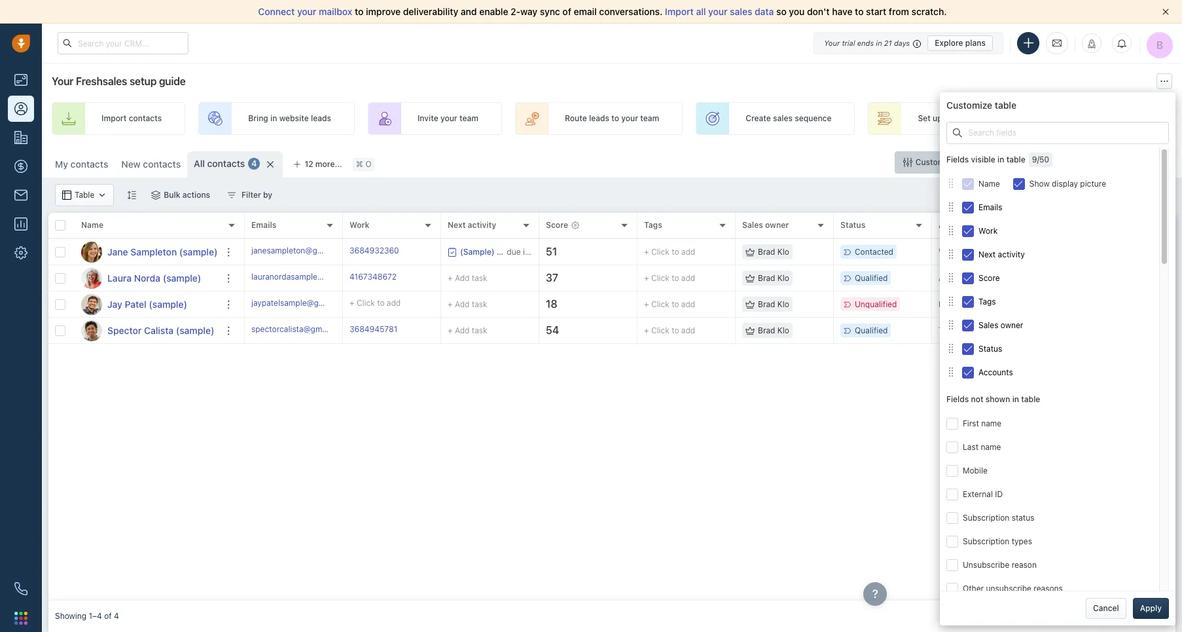 Task type: vqa. For each thing, say whether or not it's contained in the screenshot.
Add contact
yes



Task type: describe. For each thing, give the bounding box(es) containing it.
by
[[263, 190, 273, 200]]

click for 18
[[652, 299, 670, 309]]

my contacts
[[55, 159, 108, 170]]

brad klo for 37
[[758, 273, 790, 283]]

/
[[1038, 155, 1040, 164]]

spector calista (sample) link
[[107, 324, 214, 337]]

contacts inside 'import contacts' button
[[1037, 157, 1071, 167]]

1 horizontal spatial name
[[979, 179, 1001, 188]]

showing
[[55, 611, 87, 621]]

sales owner inside sales owner button
[[979, 320, 1024, 330]]

brad for 54
[[758, 325, 776, 335]]

qualified for 37
[[855, 273, 888, 283]]

invite your team link
[[368, 102, 502, 135]]

invite
[[418, 114, 439, 123]]

3684932360 link
[[350, 245, 399, 259]]

container_wx8msf4aqz5i3rn1 image inside accounts button
[[947, 368, 956, 377]]

press space to select this row. row containing 18
[[245, 291, 1176, 318]]

inc
[[962, 273, 973, 283]]

21
[[885, 38, 893, 47]]

apply button
[[1134, 598, 1170, 619]]

jay patel (sample) link
[[107, 298, 187, 311]]

12
[[305, 159, 313, 169]]

contacts right the new
[[143, 159, 181, 170]]

import contacts button
[[993, 151, 1077, 174]]

(sample) for laura norda (sample)
[[163, 272, 201, 283]]

klo for 51
[[778, 247, 790, 257]]

jaypatelsample@gmail.com + click to add
[[252, 298, 401, 308]]

guide
[[159, 75, 186, 87]]

import for "import contacts" link
[[102, 114, 127, 123]]

row group containing jane sampleton (sample)
[[48, 239, 245, 344]]

table right shown
[[1022, 394, 1041, 404]]

connect your mailbox link
[[258, 6, 355, 17]]

klo for 18
[[778, 299, 790, 309]]

(sample) for e corp (sample)
[[966, 299, 999, 309]]

+ click to add for 37
[[644, 273, 696, 283]]

import contacts link
[[52, 102, 185, 135]]

apply
[[1141, 603, 1163, 613]]

fields visible in table 9 / 50
[[947, 155, 1050, 164]]

all
[[697, 6, 706, 17]]

grid containing 51
[[48, 212, 1176, 601]]

lauranordasample@gmail.com link
[[252, 271, 363, 285]]

3684945781
[[350, 324, 398, 334]]

conversations.
[[600, 6, 663, 17]]

sequence
[[795, 114, 832, 123]]

jaypatelsample@gmail.com link
[[252, 297, 352, 311]]

days
[[895, 38, 911, 47]]

email image
[[1053, 38, 1062, 49]]

task for 37
[[472, 273, 488, 283]]

0 horizontal spatial of
[[104, 611, 112, 621]]

sampleton
[[131, 246, 177, 257]]

brad klo for 54
[[758, 325, 790, 335]]

table inside button
[[958, 157, 977, 167]]

last name
[[963, 442, 1002, 452]]

showing 1–4 of 4
[[55, 611, 119, 621]]

next inside button
[[979, 249, 996, 259]]

calista
[[144, 325, 174, 336]]

contacts right my
[[71, 159, 108, 170]]

click for 54
[[652, 325, 670, 335]]

your right all
[[709, 6, 728, 17]]

container_wx8msf4aqz5i3rn1 image inside 'emails' button
[[947, 203, 956, 212]]

brad klo for 18
[[758, 299, 790, 309]]

your inside "set up your sales pipeline" link
[[945, 114, 962, 123]]

click for 51
[[652, 247, 670, 257]]

have
[[833, 6, 853, 17]]

table button
[[55, 184, 114, 206]]

spectorcalista@gmail.com
[[252, 324, 349, 334]]

press space to select this row. row containing jane sampleton (sample)
[[48, 239, 245, 265]]

fields for fields not shown in table
[[947, 394, 970, 404]]

acme inc (sample) link
[[939, 273, 1008, 283]]

mobile
[[963, 466, 988, 475]]

press space to select this row. row containing 37
[[245, 265, 1176, 291]]

contact
[[1141, 157, 1170, 167]]

create
[[746, 114, 771, 123]]

+ add task for 54
[[448, 325, 488, 335]]

subscription types
[[963, 536, 1033, 546]]

from
[[889, 6, 910, 17]]

0 horizontal spatial 4
[[114, 611, 119, 621]]

table
[[75, 190, 94, 200]]

add contact button
[[1106, 151, 1176, 174]]

first
[[963, 418, 980, 428]]

id
[[996, 489, 1004, 499]]

4167348672 link
[[350, 271, 397, 285]]

brad klo for 51
[[758, 247, 790, 257]]

other
[[963, 583, 984, 593]]

0 vertical spatial customize table
[[947, 100, 1017, 111]]

and
[[461, 6, 477, 17]]

50
[[1040, 155, 1050, 164]]

set
[[919, 114, 931, 123]]

name column header
[[75, 213, 245, 239]]

ends
[[858, 38, 874, 47]]

contacts right all
[[207, 158, 245, 169]]

data
[[755, 6, 774, 17]]

your freshsales setup guide
[[52, 75, 186, 87]]

plans
[[966, 38, 986, 47]]

3684945781 link
[[350, 323, 398, 337]]

+ click to add for 54
[[644, 325, 696, 335]]

explore plans link
[[928, 35, 994, 51]]

contacts inside "import contacts" link
[[129, 114, 162, 123]]

12 more...
[[305, 159, 342, 169]]

filter by button
[[219, 184, 281, 206]]

import contacts for "import contacts" link
[[102, 114, 162, 123]]

container_wx8msf4aqz5i3rn1 image inside bulk actions button
[[151, 191, 161, 200]]

reason
[[1012, 560, 1037, 570]]

2 leads from the left
[[589, 114, 610, 123]]

score inside button
[[979, 273, 1001, 283]]

+ click to add for 18
[[644, 299, 696, 309]]

acme inc (sample)
[[939, 273, 1008, 283]]

tags inside button
[[979, 296, 997, 306]]

accounts inside grid
[[939, 220, 975, 230]]

accounts inside button
[[979, 367, 1014, 377]]

spectorcalista@gmail.com link
[[252, 323, 349, 337]]

improve
[[366, 6, 401, 17]]

all
[[194, 158, 205, 169]]

sales inside 'link'
[[774, 114, 793, 123]]

cell for 18
[[1031, 291, 1176, 317]]

add for 37
[[682, 273, 696, 283]]

start
[[867, 6, 887, 17]]

create sales sequence
[[746, 114, 832, 123]]

import contacts for 'import contacts' button
[[1010, 157, 1071, 167]]

external id
[[963, 489, 1004, 499]]

in right visible
[[998, 155, 1005, 164]]

phone image
[[14, 582, 28, 595]]

laura
[[107, 272, 132, 283]]

j image
[[81, 241, 102, 262]]

2-
[[511, 6, 521, 17]]

18
[[546, 298, 558, 310]]

explore
[[935, 38, 964, 47]]

reasons
[[1034, 583, 1064, 593]]

unqualified
[[855, 299, 898, 309]]

container_wx8msf4aqz5i3rn1 image inside status button
[[947, 344, 956, 353]]

name inside column header
[[81, 220, 103, 230]]

your for your trial ends in 21 days
[[825, 38, 840, 47]]

name for first name
[[982, 418, 1002, 428]]

sales inside grid
[[743, 220, 764, 230]]

next activity inside button
[[979, 249, 1025, 259]]

in right shown
[[1013, 394, 1020, 404]]

visible
[[972, 155, 996, 164]]

bulk
[[164, 190, 180, 200]]

janesampleton@gmail.com 3684932360
[[252, 246, 399, 255]]

import all your sales data link
[[665, 6, 777, 17]]

your trial ends in 21 days
[[825, 38, 911, 47]]

up
[[933, 114, 943, 123]]

add contact
[[1124, 157, 1170, 167]]

norda
[[134, 272, 161, 283]]

tags button
[[947, 290, 1160, 313]]

spectorcalista@gmail.com 3684945781
[[252, 324, 398, 334]]

owner inside grid
[[766, 220, 789, 230]]

freshsales
[[76, 75, 127, 87]]



Task type: locate. For each thing, give the bounding box(es) containing it.
0 vertical spatial emails
[[979, 202, 1003, 212]]

0 horizontal spatial leads
[[311, 114, 331, 123]]

import inside "import contacts" link
[[102, 114, 127, 123]]

1 horizontal spatial tags
[[979, 296, 997, 306]]

1 fields from the top
[[947, 155, 970, 164]]

1 qualified from the top
[[855, 273, 888, 283]]

0 vertical spatial of
[[563, 6, 572, 17]]

1 horizontal spatial leads
[[589, 114, 610, 123]]

container_wx8msf4aqz5i3rn1 image
[[904, 158, 913, 167], [62, 191, 71, 200], [151, 191, 161, 200], [746, 273, 755, 283], [746, 300, 755, 309], [746, 326, 755, 335], [947, 368, 956, 377]]

style_myh0__igzzd8unmi image
[[127, 190, 136, 199]]

fields left not
[[947, 394, 970, 404]]

0 vertical spatial subscription
[[963, 513, 1010, 523]]

import contacts inside 'import contacts' button
[[1010, 157, 1071, 167]]

work up widgetz.io (sample) "link"
[[979, 226, 998, 236]]

0 vertical spatial status
[[841, 220, 866, 230]]

klo for 37
[[778, 273, 790, 283]]

1 vertical spatial of
[[104, 611, 112, 621]]

(sample) up the acme inc (sample)
[[981, 247, 1014, 257]]

1 team from the left
[[460, 114, 479, 123]]

container_wx8msf4aqz5i3rn1 image inside table popup button
[[62, 191, 71, 200]]

accounts button
[[947, 360, 1160, 384]]

show
[[1030, 179, 1050, 188]]

1 horizontal spatial sales
[[774, 114, 793, 123]]

container_wx8msf4aqz5i3rn1 image inside next activity button
[[947, 250, 956, 259]]

1 horizontal spatial status
[[979, 344, 1003, 353]]

your right route
[[622, 114, 639, 123]]

fields for fields visible in table 9 / 50
[[947, 155, 970, 164]]

janesampleton@gmail.com
[[252, 246, 351, 255]]

sales owner inside grid
[[743, 220, 789, 230]]

1 vertical spatial sales
[[979, 320, 999, 330]]

activity inside grid
[[468, 220, 497, 230]]

subscription for subscription status
[[963, 513, 1010, 523]]

press space to select this row. row containing spector calista (sample)
[[48, 318, 245, 344]]

name row
[[48, 213, 245, 239]]

activity inside button
[[999, 249, 1025, 259]]

customize table inside customize table button
[[916, 157, 977, 167]]

first name
[[963, 418, 1002, 428]]

sales right create
[[774, 114, 793, 123]]

your for your freshsales setup guide
[[52, 75, 73, 87]]

sync
[[540, 6, 561, 17]]

name right first
[[982, 418, 1002, 428]]

add
[[682, 247, 696, 257], [682, 273, 696, 283], [387, 298, 401, 308], [682, 299, 696, 309], [682, 325, 696, 335]]

don't
[[808, 6, 830, 17]]

1 brad klo from the top
[[758, 247, 790, 257]]

(sample) for spector calista (sample)
[[176, 325, 214, 336]]

emails down by
[[252, 220, 277, 230]]

0 horizontal spatial sales
[[730, 6, 753, 17]]

1 vertical spatial task
[[472, 299, 488, 309]]

click for 37
[[652, 273, 670, 283]]

name down visible
[[979, 179, 1001, 188]]

press space to select this row. row containing 51
[[245, 239, 1176, 265]]

bring in website leads link
[[199, 102, 355, 135]]

techcave (sample)
[[939, 325, 1009, 335]]

1 vertical spatial tags
[[979, 296, 997, 306]]

sales left data
[[730, 6, 753, 17]]

0 vertical spatial your
[[825, 38, 840, 47]]

0 vertical spatial task
[[472, 273, 488, 283]]

2 horizontal spatial sales
[[964, 114, 984, 123]]

0 vertical spatial import contacts
[[102, 114, 162, 123]]

0 horizontal spatial team
[[460, 114, 479, 123]]

setup
[[130, 75, 157, 87]]

leads
[[311, 114, 331, 123], [589, 114, 610, 123]]

0 horizontal spatial sales owner
[[743, 220, 789, 230]]

4 brad from the top
[[758, 325, 776, 335]]

subscription for subscription types
[[963, 536, 1010, 546]]

1 vertical spatial customize table
[[916, 157, 977, 167]]

0 vertical spatial name
[[982, 418, 1002, 428]]

2 + click to add from the top
[[644, 273, 696, 283]]

import contacts up show
[[1010, 157, 1071, 167]]

score inside grid
[[546, 220, 569, 230]]

0 horizontal spatial sales
[[743, 220, 764, 230]]

qualified down contacted
[[855, 273, 888, 283]]

task for 54
[[472, 325, 488, 335]]

emails button
[[947, 195, 1160, 219]]

import contacts down setup
[[102, 114, 162, 123]]

3 + click to add from the top
[[644, 299, 696, 309]]

1 task from the top
[[472, 273, 488, 283]]

techcave (sample) link
[[939, 325, 1009, 335]]

container_wx8msf4aqz5i3rn1 image inside tags button
[[947, 297, 956, 306]]

customize up the set up your sales pipeline
[[947, 100, 993, 111]]

0 horizontal spatial import contacts
[[102, 114, 162, 123]]

2 vertical spatial + add task
[[448, 325, 488, 335]]

0 horizontal spatial emails
[[252, 220, 277, 230]]

0 vertical spatial tags
[[644, 220, 663, 230]]

l image
[[81, 268, 102, 289]]

1 vertical spatial + add task
[[448, 299, 488, 309]]

1 vertical spatial next activity
[[979, 249, 1025, 259]]

(sample) right calista
[[176, 325, 214, 336]]

1 vertical spatial accounts
[[979, 367, 1014, 377]]

brad
[[758, 247, 776, 257], [758, 273, 776, 283], [758, 299, 776, 309], [758, 325, 776, 335]]

work
[[350, 220, 370, 230], [979, 226, 998, 236]]

your left mailbox
[[297, 6, 317, 17]]

accounts up widgetz.io
[[939, 220, 975, 230]]

0 vertical spatial fields
[[947, 155, 970, 164]]

phone element
[[8, 576, 34, 602]]

customize table down "set up your sales pipeline" link
[[916, 157, 977, 167]]

leads right route
[[589, 114, 610, 123]]

task for 18
[[472, 299, 488, 309]]

types
[[1012, 536, 1033, 546]]

3 brad from the top
[[758, 299, 776, 309]]

fields left visible
[[947, 155, 970, 164]]

score up '51'
[[546, 220, 569, 230]]

your left trial
[[825, 38, 840, 47]]

leads right website on the top left of page
[[311, 114, 331, 123]]

0 vertical spatial accounts
[[939, 220, 975, 230]]

import down your freshsales setup guide
[[102, 114, 127, 123]]

table down the set up your sales pipeline
[[958, 157, 977, 167]]

team
[[460, 114, 479, 123], [641, 114, 660, 123]]

2 vertical spatial import
[[1010, 157, 1035, 167]]

qualified down unqualified on the right
[[855, 325, 888, 335]]

add deal
[[1102, 114, 1136, 123]]

0 vertical spatial sales owner
[[743, 220, 789, 230]]

next
[[448, 220, 466, 230], [979, 249, 996, 259]]

your inside 'invite your team' link
[[441, 114, 458, 123]]

widgetz.io (sample)
[[939, 247, 1014, 257]]

invite your team
[[418, 114, 479, 123]]

all contacts 4
[[194, 158, 257, 169]]

+
[[644, 247, 649, 257], [448, 273, 453, 283], [644, 273, 649, 283], [350, 298, 355, 308], [448, 299, 453, 309], [644, 299, 649, 309], [448, 325, 453, 335], [644, 325, 649, 335]]

show display picture
[[1030, 179, 1107, 188]]

(sample) down e corp (sample)
[[976, 325, 1009, 335]]

4 up filter by
[[252, 159, 257, 169]]

1 horizontal spatial sales owner
[[979, 320, 1024, 330]]

set up your sales pipeline link
[[869, 102, 1039, 135]]

0 horizontal spatial score
[[546, 220, 569, 230]]

1 horizontal spatial of
[[563, 6, 572, 17]]

connect your mailbox to improve deliverability and enable 2-way sync of email conversations. import all your sales data so you don't have to start from scratch.
[[258, 6, 947, 17]]

2 qualified from the top
[[855, 325, 888, 335]]

table
[[995, 100, 1017, 111], [1007, 155, 1026, 164], [958, 157, 977, 167], [1022, 394, 1041, 404]]

emails inside grid
[[252, 220, 277, 230]]

0 horizontal spatial name
[[81, 220, 103, 230]]

your left freshsales
[[52, 75, 73, 87]]

my
[[55, 159, 68, 170]]

0 vertical spatial + add task
[[448, 273, 488, 283]]

next activity button
[[947, 243, 1160, 266]]

bring in website leads
[[248, 114, 331, 123]]

1 vertical spatial emails
[[252, 220, 277, 230]]

trial
[[843, 38, 856, 47]]

container_wx8msf4aqz5i3rn1 image inside filter by button
[[227, 191, 237, 200]]

4 + click to add from the top
[[644, 325, 696, 335]]

press space to select this row. row containing laura norda (sample)
[[48, 265, 245, 291]]

1 horizontal spatial owner
[[1001, 320, 1024, 330]]

0 vertical spatial qualified
[[855, 273, 888, 283]]

enable
[[480, 6, 509, 17]]

1 horizontal spatial accounts
[[979, 367, 1014, 377]]

your
[[297, 6, 317, 17], [709, 6, 728, 17], [441, 114, 458, 123], [622, 114, 639, 123], [945, 114, 962, 123]]

1 vertical spatial status
[[979, 344, 1003, 353]]

klo for 54
[[778, 325, 790, 335]]

add deal link
[[1052, 102, 1159, 135]]

1 vertical spatial name
[[981, 442, 1002, 452]]

0 vertical spatial next
[[448, 220, 466, 230]]

click
[[652, 247, 670, 257], [652, 273, 670, 283], [357, 298, 375, 308], [652, 299, 670, 309], [652, 325, 670, 335]]

container_wx8msf4aqz5i3rn1 image inside table popup button
[[98, 191, 107, 200]]

mailbox
[[319, 6, 353, 17]]

1 + add task from the top
[[448, 273, 488, 283]]

spector
[[107, 325, 142, 336]]

name for last name
[[981, 442, 1002, 452]]

+ add task for 37
[[448, 273, 488, 283]]

work up 3684932360
[[350, 220, 370, 230]]

add inside add deal link
[[1102, 114, 1117, 123]]

1 horizontal spatial next
[[979, 249, 996, 259]]

owner inside button
[[1001, 320, 1024, 330]]

+ click to add for 51
[[644, 247, 696, 257]]

0 vertical spatial activity
[[468, 220, 497, 230]]

close image
[[1163, 9, 1170, 15]]

1 vertical spatial name
[[81, 220, 103, 230]]

contacted
[[855, 247, 894, 257]]

contacts down setup
[[129, 114, 162, 123]]

1 horizontal spatial work
[[979, 226, 998, 236]]

1 horizontal spatial team
[[641, 114, 660, 123]]

4 brad klo from the top
[[758, 325, 790, 335]]

1 vertical spatial import
[[102, 114, 127, 123]]

route leads to your team
[[565, 114, 660, 123]]

import left /
[[1010, 157, 1035, 167]]

3 task from the top
[[472, 325, 488, 335]]

51
[[546, 246, 558, 257]]

subscription status
[[963, 513, 1035, 523]]

display
[[1053, 179, 1079, 188]]

1 cell from the top
[[1031, 239, 1176, 265]]

1 vertical spatial qualified
[[855, 325, 888, 335]]

cell for 54
[[1031, 318, 1176, 343]]

cell for 51
[[1031, 239, 1176, 265]]

bulk actions button
[[143, 184, 219, 206]]

qualified for 54
[[855, 325, 888, 335]]

cell for 37
[[1031, 265, 1176, 291]]

add for 37
[[455, 273, 470, 283]]

3 klo from the top
[[778, 299, 790, 309]]

work inside grid
[[350, 220, 370, 230]]

+ add task for 18
[[448, 299, 488, 309]]

brad for 18
[[758, 299, 776, 309]]

status down techcave (sample) link
[[979, 344, 1003, 353]]

add for 54
[[682, 325, 696, 335]]

actions
[[183, 190, 210, 200]]

0 vertical spatial owner
[[766, 220, 789, 230]]

import contacts inside "import contacts" link
[[102, 114, 162, 123]]

accounts up shown
[[979, 367, 1014, 377]]

add for 54
[[455, 325, 470, 335]]

filter
[[242, 190, 261, 200]]

sales
[[730, 6, 753, 17], [774, 114, 793, 123], [964, 114, 984, 123]]

(sample) down jane sampleton (sample) link
[[163, 272, 201, 283]]

(sample) up spector calista (sample)
[[149, 298, 187, 309]]

1 vertical spatial next
[[979, 249, 996, 259]]

1 vertical spatial import contacts
[[1010, 157, 1071, 167]]

1 vertical spatial 4
[[114, 611, 119, 621]]

1 vertical spatial sales owner
[[979, 320, 1024, 330]]

your
[[825, 38, 840, 47], [52, 75, 73, 87]]

add for 18
[[682, 299, 696, 309]]

0 vertical spatial score
[[546, 220, 569, 230]]

2 + add task from the top
[[448, 299, 488, 309]]

3 + add task from the top
[[448, 325, 488, 335]]

add
[[1102, 114, 1117, 123], [1124, 157, 1139, 167], [455, 273, 470, 283], [455, 299, 470, 309], [455, 325, 470, 335]]

external
[[963, 489, 994, 499]]

2 row group from the left
[[245, 239, 1176, 344]]

2 vertical spatial task
[[472, 325, 488, 335]]

add inside button
[[1124, 157, 1139, 167]]

status inside button
[[979, 344, 1003, 353]]

1 leads from the left
[[311, 114, 331, 123]]

0 vertical spatial name
[[979, 179, 1001, 188]]

2 brad klo from the top
[[758, 273, 790, 283]]

1 horizontal spatial sales
[[979, 320, 999, 330]]

table left 9
[[1007, 155, 1026, 164]]

1 horizontal spatial 4
[[252, 159, 257, 169]]

row group
[[48, 239, 245, 344], [245, 239, 1176, 344]]

(sample) for jane sampleton (sample)
[[179, 246, 218, 257]]

1 horizontal spatial emails
[[979, 202, 1003, 212]]

1 vertical spatial customize
[[916, 157, 956, 167]]

0 horizontal spatial work
[[350, 220, 370, 230]]

0 horizontal spatial tags
[[644, 220, 663, 230]]

4 inside all contacts 4
[[252, 159, 257, 169]]

container_wx8msf4aqz5i3rn1 image inside sales owner button
[[947, 320, 956, 330]]

container_wx8msf4aqz5i3rn1 image inside customize table button
[[904, 158, 913, 167]]

emails inside button
[[979, 202, 1003, 212]]

(sample) right sampleton
[[179, 246, 218, 257]]

Search your CRM... text field
[[58, 32, 189, 54]]

emails
[[979, 202, 1003, 212], [252, 220, 277, 230]]

your right up
[[945, 114, 962, 123]]

freshworks switcher image
[[14, 612, 28, 625]]

container_wx8msf4aqz5i3rn1 image
[[954, 128, 963, 138], [947, 179, 956, 188], [98, 191, 107, 200], [227, 191, 237, 200], [947, 203, 956, 212], [947, 226, 956, 235], [448, 247, 457, 256], [746, 247, 755, 256], [947, 250, 956, 259], [947, 273, 956, 282], [947, 297, 956, 306], [947, 320, 956, 330], [947, 344, 956, 353]]

1 vertical spatial score
[[979, 273, 1001, 283]]

0 horizontal spatial next activity
[[448, 220, 497, 230]]

pipeline
[[986, 114, 1016, 123]]

table up pipeline
[[995, 100, 1017, 111]]

container_wx8msf4aqz5i3rn1 image inside work button
[[947, 226, 956, 235]]

⌘
[[356, 159, 363, 169]]

1 vertical spatial your
[[52, 75, 73, 87]]

press space to select this row. row containing 54
[[245, 318, 1176, 344]]

s image
[[81, 320, 102, 341]]

1 brad from the top
[[758, 247, 776, 257]]

score right inc
[[979, 273, 1001, 283]]

techcave
[[939, 325, 974, 335]]

54
[[546, 324, 559, 336]]

0 horizontal spatial accounts
[[939, 220, 975, 230]]

next activity inside grid
[[448, 220, 497, 230]]

0 vertical spatial customize
[[947, 100, 993, 111]]

sales left pipeline
[[964, 114, 984, 123]]

1–4
[[89, 611, 102, 621]]

work button
[[947, 219, 1160, 243]]

add for 18
[[455, 299, 470, 309]]

1 klo from the top
[[778, 247, 790, 257]]

cell
[[1031, 239, 1176, 265], [1031, 265, 1176, 291], [1031, 291, 1176, 317], [1031, 318, 1176, 343]]

patel
[[125, 298, 147, 309]]

0 horizontal spatial your
[[52, 75, 73, 87]]

import for 'import contacts' button
[[1010, 157, 1035, 167]]

row group containing 51
[[245, 239, 1176, 344]]

3 cell from the top
[[1031, 291, 1176, 317]]

12 more... button
[[286, 155, 350, 174]]

0 horizontal spatial next
[[448, 220, 466, 230]]

sales owner button
[[947, 313, 1160, 337]]

1 vertical spatial fields
[[947, 394, 970, 404]]

2 horizontal spatial import
[[1010, 157, 1035, 167]]

filter by
[[242, 190, 273, 200]]

import inside 'import contacts' button
[[1010, 157, 1035, 167]]

0 horizontal spatial owner
[[766, 220, 789, 230]]

next activity
[[448, 220, 497, 230], [979, 249, 1025, 259]]

1 vertical spatial activity
[[999, 249, 1025, 259]]

of right the 1–4
[[104, 611, 112, 621]]

3 brad klo from the top
[[758, 299, 790, 309]]

sales inside button
[[979, 320, 999, 330]]

add for 51
[[682, 247, 696, 257]]

0 vertical spatial 4
[[252, 159, 257, 169]]

0 vertical spatial next activity
[[448, 220, 497, 230]]

(sample) right corp at top
[[966, 299, 999, 309]]

name right last
[[981, 442, 1002, 452]]

0 vertical spatial import
[[665, 6, 694, 17]]

subscription up unsubscribe
[[963, 536, 1010, 546]]

2 subscription from the top
[[963, 536, 1010, 546]]

Search fields field
[[947, 122, 1170, 144]]

in left 21
[[877, 38, 883, 47]]

name up j image
[[81, 220, 103, 230]]

all contacts link
[[194, 157, 245, 170]]

e corp (sample)
[[939, 299, 999, 309]]

1 horizontal spatial import contacts
[[1010, 157, 1071, 167]]

customize down up
[[916, 157, 956, 167]]

unsubscribe reason
[[963, 560, 1037, 570]]

press space to select this row. row
[[48, 239, 245, 265], [245, 239, 1176, 265], [48, 265, 245, 291], [245, 265, 1176, 291], [48, 291, 245, 318], [245, 291, 1176, 318], [48, 318, 245, 344], [245, 318, 1176, 344]]

4 cell from the top
[[1031, 318, 1176, 343]]

1 horizontal spatial import
[[665, 6, 694, 17]]

1 vertical spatial owner
[[1001, 320, 1024, 330]]

in right the bring
[[271, 114, 277, 123]]

route
[[565, 114, 587, 123]]

2 klo from the top
[[778, 273, 790, 283]]

qualified
[[855, 273, 888, 283], [855, 325, 888, 335]]

status
[[1012, 513, 1035, 523]]

2 team from the left
[[641, 114, 660, 123]]

0 horizontal spatial activity
[[468, 220, 497, 230]]

2 brad from the top
[[758, 273, 776, 283]]

(sample) for acme inc (sample)
[[976, 273, 1008, 283]]

import contacts
[[102, 114, 162, 123], [1010, 157, 1071, 167]]

1 + click to add from the top
[[644, 247, 696, 257]]

subscription down external id
[[963, 513, 1010, 523]]

o
[[366, 159, 372, 169]]

brad for 37
[[758, 273, 776, 283]]

import left all
[[665, 6, 694, 17]]

container_wx8msf4aqz5i3rn1 image inside score button
[[947, 273, 956, 282]]

next inside grid
[[448, 220, 466, 230]]

1 row group from the left
[[48, 239, 245, 344]]

1 vertical spatial subscription
[[963, 536, 1010, 546]]

e
[[939, 299, 944, 309]]

email
[[574, 6, 597, 17]]

explore plans
[[935, 38, 986, 47]]

status inside grid
[[841, 220, 866, 230]]

1 horizontal spatial next activity
[[979, 249, 1025, 259]]

contacts up display
[[1037, 157, 1071, 167]]

2 task from the top
[[472, 299, 488, 309]]

sales owner
[[743, 220, 789, 230], [979, 320, 1024, 330]]

so
[[777, 6, 787, 17]]

1 horizontal spatial score
[[979, 273, 1001, 283]]

4 klo from the top
[[778, 325, 790, 335]]

1 horizontal spatial activity
[[999, 249, 1025, 259]]

your inside route leads to your team link
[[622, 114, 639, 123]]

2 fields from the top
[[947, 394, 970, 404]]

4 right the 1–4
[[114, 611, 119, 621]]

your right "invite"
[[441, 114, 458, 123]]

j image
[[81, 294, 102, 315]]

spector calista (sample)
[[107, 325, 214, 336]]

0 horizontal spatial status
[[841, 220, 866, 230]]

unsubscribe
[[987, 583, 1032, 593]]

press space to select this row. row containing jay patel (sample)
[[48, 291, 245, 318]]

cancel button
[[1087, 598, 1127, 619]]

0 vertical spatial sales
[[743, 220, 764, 230]]

work inside button
[[979, 226, 998, 236]]

1 subscription from the top
[[963, 513, 1010, 523]]

of right 'sync'
[[563, 6, 572, 17]]

customize inside customize table button
[[916, 157, 956, 167]]

emails up widgetz.io (sample) "link"
[[979, 202, 1003, 212]]

brad for 51
[[758, 247, 776, 257]]

(sample) right inc
[[976, 273, 1008, 283]]

status up contacted
[[841, 220, 866, 230]]

2 cell from the top
[[1031, 265, 1176, 291]]

(sample) for jay patel (sample)
[[149, 298, 187, 309]]

grid
[[48, 212, 1176, 601]]

customize table up the set up your sales pipeline
[[947, 100, 1017, 111]]

0 horizontal spatial import
[[102, 114, 127, 123]]

1 horizontal spatial your
[[825, 38, 840, 47]]



